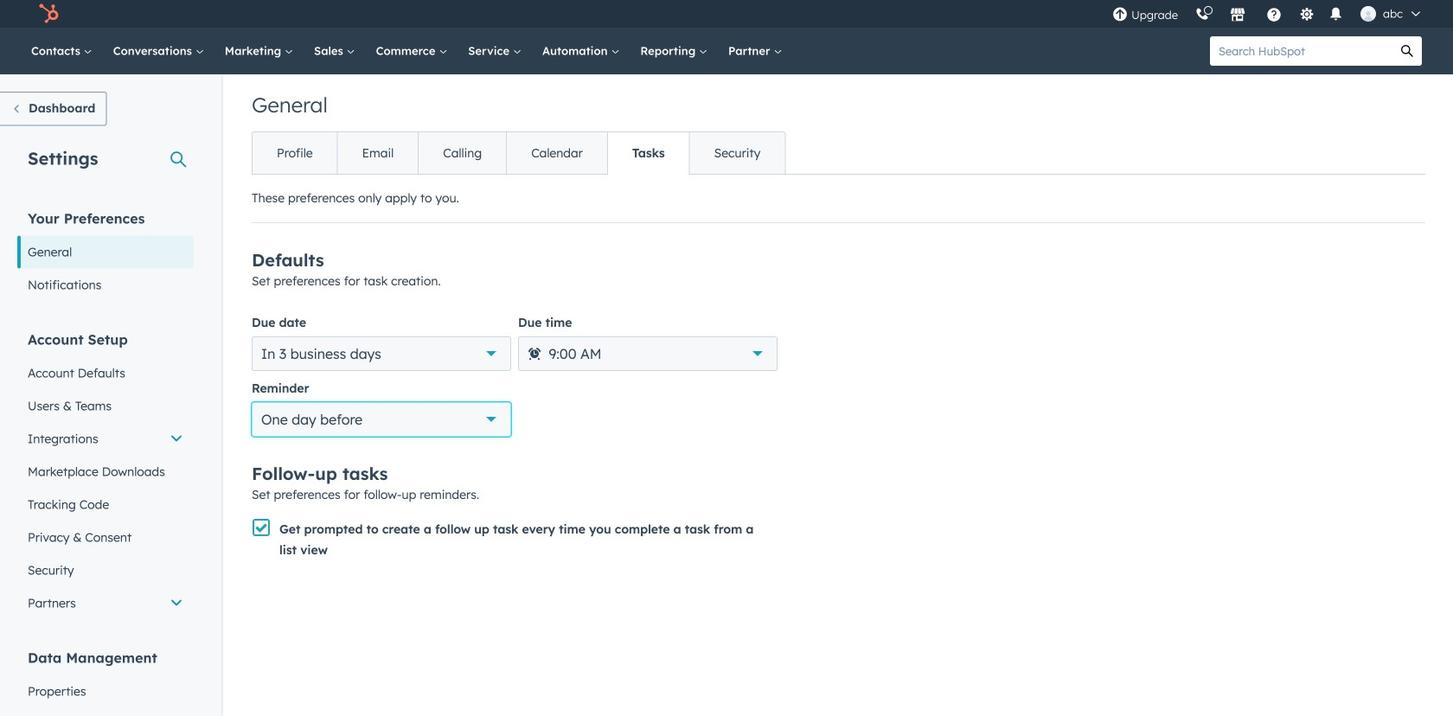 Task type: locate. For each thing, give the bounding box(es) containing it.
Search HubSpot search field
[[1210, 36, 1393, 66]]

menu
[[1104, 0, 1433, 28]]

navigation
[[252, 131, 786, 175]]

account setup element
[[17, 330, 194, 620]]



Task type: describe. For each thing, give the bounding box(es) containing it.
garebear orlando image
[[1361, 6, 1376, 22]]

marketplaces image
[[1230, 8, 1246, 23]]

your preferences element
[[17, 209, 194, 301]]

data management element
[[17, 648, 194, 716]]



Task type: vqa. For each thing, say whether or not it's contained in the screenshot.
1st a few seconds ago from the right
no



